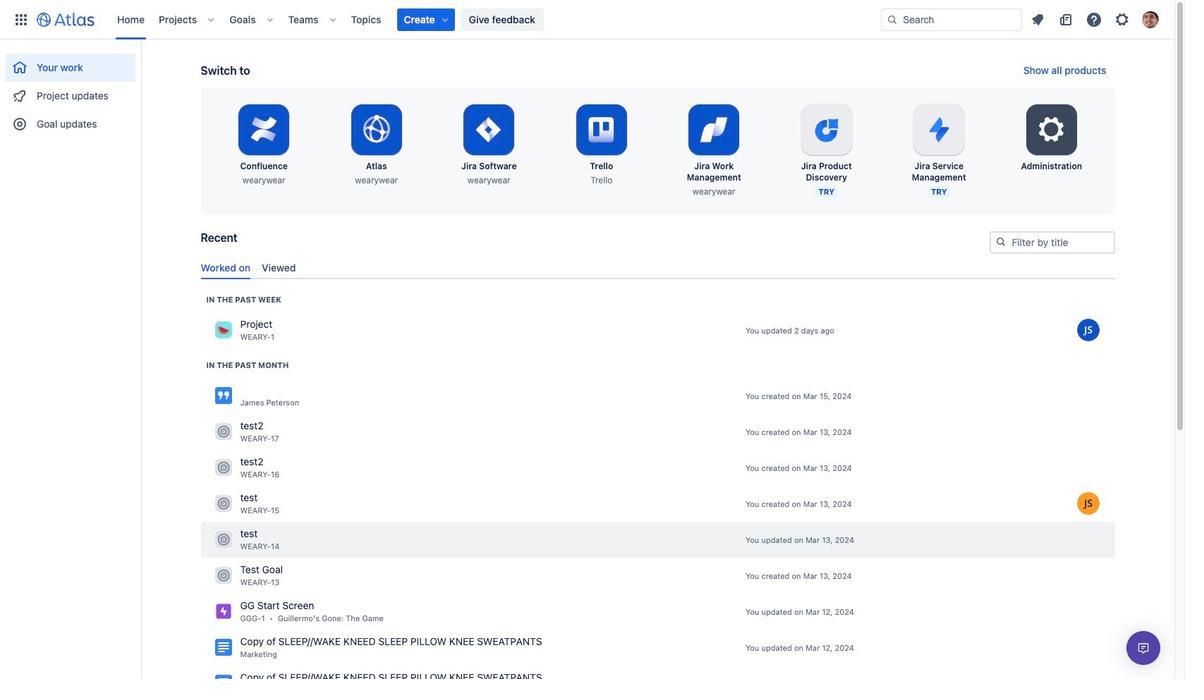 Task type: vqa. For each thing, say whether or not it's contained in the screenshot.
feedback
no



Task type: locate. For each thing, give the bounding box(es) containing it.
settings image
[[1035, 113, 1069, 147]]

3 townsquare image from the top
[[215, 496, 232, 513]]

1 confluence image from the top
[[215, 388, 232, 405]]

heading
[[206, 294, 282, 305], [206, 360, 289, 371]]

tab list
[[195, 256, 1121, 279]]

1 vertical spatial heading
[[206, 360, 289, 371]]

None search field
[[881, 8, 1022, 31]]

group
[[6, 40, 135, 143]]

townsquare image
[[215, 424, 232, 441], [215, 460, 232, 477], [215, 496, 232, 513], [215, 532, 232, 549], [215, 568, 232, 585]]

switch to... image
[[13, 11, 30, 28]]

open intercom messenger image
[[1135, 640, 1152, 657]]

top element
[[8, 0, 881, 39]]

confluence image
[[215, 388, 232, 405], [215, 640, 232, 657], [215, 676, 232, 680]]

2 vertical spatial confluence image
[[215, 676, 232, 680]]

heading down townsquare icon
[[206, 360, 289, 371]]

1 vertical spatial confluence image
[[215, 640, 232, 657]]

Filter by title field
[[991, 233, 1114, 253]]

1 townsquare image from the top
[[215, 424, 232, 441]]

0 vertical spatial heading
[[206, 294, 282, 305]]

account image
[[1142, 11, 1159, 28]]

heading up townsquare icon
[[206, 294, 282, 305]]

2 heading from the top
[[206, 360, 289, 371]]

banner
[[0, 0, 1175, 40]]

2 townsquare image from the top
[[215, 460, 232, 477]]

notifications image
[[1030, 11, 1046, 28]]

2 confluence image from the top
[[215, 640, 232, 657]]

settings image
[[1114, 11, 1131, 28]]

1 heading from the top
[[206, 294, 282, 305]]

0 vertical spatial confluence image
[[215, 388, 232, 405]]



Task type: describe. For each thing, give the bounding box(es) containing it.
3 confluence image from the top
[[215, 676, 232, 680]]

help image
[[1086, 11, 1103, 28]]

Search field
[[881, 8, 1022, 31]]

search image
[[995, 236, 1007, 248]]

jira image
[[215, 604, 232, 621]]

townsquare image
[[215, 322, 232, 339]]

5 townsquare image from the top
[[215, 568, 232, 585]]

4 townsquare image from the top
[[215, 532, 232, 549]]

search image
[[887, 14, 898, 25]]



